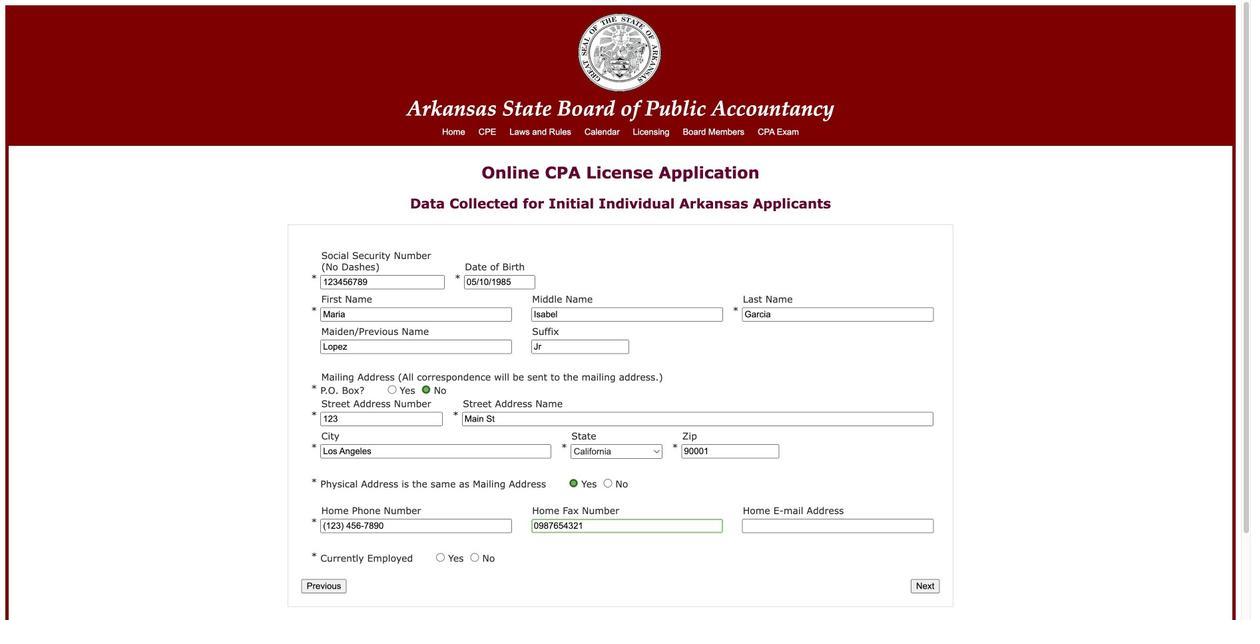 Task type: locate. For each thing, give the bounding box(es) containing it.
None radio
[[388, 385, 397, 394], [604, 479, 612, 488], [471, 553, 479, 562], [388, 385, 397, 394], [604, 479, 612, 488], [471, 553, 479, 562]]

None button
[[301, 579, 347, 593]]

None text field
[[321, 307, 512, 322], [531, 307, 723, 322], [321, 340, 512, 354], [531, 340, 629, 354], [321, 412, 443, 426], [462, 412, 934, 426], [321, 444, 552, 459], [682, 444, 780, 459], [531, 519, 723, 533], [742, 519, 934, 533], [321, 307, 512, 322], [531, 307, 723, 322], [321, 340, 512, 354], [531, 340, 629, 354], [321, 412, 443, 426], [462, 412, 934, 426], [321, 444, 552, 459], [682, 444, 780, 459], [531, 519, 723, 533], [742, 519, 934, 533]]

None radio
[[422, 385, 431, 394], [570, 479, 578, 488], [436, 553, 445, 562], [422, 385, 431, 394], [570, 479, 578, 488], [436, 553, 445, 562]]

None submit
[[911, 579, 940, 593]]

asbpa state seal image
[[573, 9, 668, 98]]

None text field
[[321, 275, 445, 289], [464, 275, 535, 289], [742, 307, 934, 322], [321, 519, 512, 533], [321, 275, 445, 289], [464, 275, 535, 289], [742, 307, 934, 322], [321, 519, 512, 533]]



